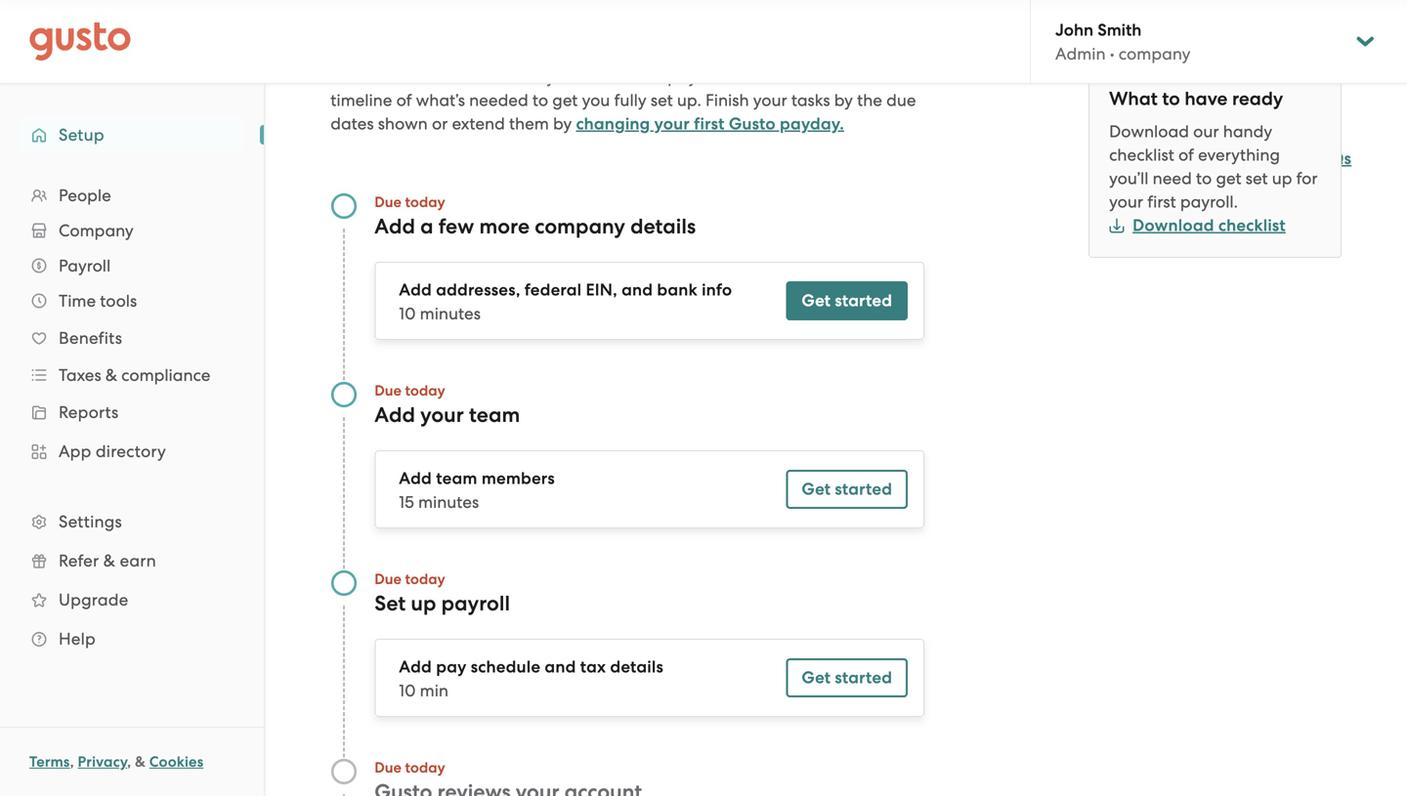 Task type: vqa. For each thing, say whether or not it's contained in the screenshot.
Do you have an accountant or bookkeeper helping your business?
no



Task type: describe. For each thing, give the bounding box(es) containing it.
finish
[[706, 90, 749, 110]]

earn
[[120, 551, 156, 571]]

changing your first gusto payday. button
[[576, 112, 844, 136]]

today for your
[[405, 382, 445, 400]]

tools
[[100, 291, 137, 311]]

to left the have
[[1162, 87, 1180, 110]]

upgrade
[[59, 590, 129, 610]]

first inside button
[[694, 114, 725, 134]]

get started button for add your team
[[786, 470, 908, 509]]

and inside add pay schedule and tax details 10 min
[[545, 657, 576, 677]]

let's start the countdown to your first gusto payroll! this is an estimated timeline of what's needed to get you fully set up.
[[331, 67, 881, 110]]

to inside download our handy checklist of everything you'll need to get set up for your first payroll.
[[1196, 169, 1212, 188]]

taxes & compliance button
[[20, 358, 244, 393]]

add inside due today add a few more company details
[[375, 215, 415, 239]]

refer & earn link
[[20, 543, 244, 579]]

members
[[482, 469, 555, 489]]

payday.
[[780, 114, 844, 134]]

the inside let's start the countdown to your first gusto payroll! this is an estimated timeline of what's needed to get you fully set up.
[[406, 67, 432, 86]]

1 started from the top
[[835, 291, 893, 311]]

have
[[1185, 87, 1228, 110]]

payroll.
[[1181, 192, 1238, 212]]

your inside due today add your team
[[420, 403, 464, 428]]

and inside add addresses, federal ein, and bank info 10 minutes
[[622, 280, 653, 300]]

an
[[779, 67, 799, 86]]

time tools button
[[20, 283, 244, 319]]

refer
[[59, 551, 99, 571]]

company button
[[20, 213, 244, 248]]

get started button for set up payroll
[[786, 659, 908, 698]]

add for a
[[399, 280, 432, 300]]

privacy
[[78, 754, 127, 771]]

get for team
[[802, 479, 831, 499]]

changing your first gusto payday.
[[576, 114, 844, 134]]

get started for payroll
[[802, 668, 893, 688]]

or
[[432, 114, 448, 133]]

get started for team
[[802, 479, 893, 499]]

•
[[1110, 44, 1115, 63]]

you'll
[[1109, 169, 1149, 188]]

payroll button
[[20, 248, 244, 283]]

set inside download our handy checklist of everything you'll need to get set up for your first payroll.
[[1246, 169, 1268, 188]]

first inside download our handy checklist of everything you'll need to get set up for your first payroll.
[[1148, 192, 1176, 212]]

2 , from the left
[[127, 754, 131, 771]]

app
[[59, 442, 91, 461]]

what to have ready
[[1109, 87, 1284, 110]]

1 get from the top
[[802, 291, 831, 311]]

due today
[[375, 759, 445, 777]]

payroll!
[[668, 67, 726, 86]]

due for add your team
[[375, 382, 402, 400]]

2 vertical spatial &
[[135, 754, 146, 771]]

due today add a few more company details
[[375, 194, 696, 239]]

terms link
[[29, 754, 70, 771]]

download checklist link
[[1109, 216, 1286, 236]]

app directory
[[59, 442, 166, 461]]

let's
[[331, 67, 363, 86]]

need
[[1153, 169, 1192, 188]]

& for compliance
[[105, 366, 117, 385]]

add pay schedule and tax details 10 min
[[399, 657, 664, 701]]

you
[[582, 90, 610, 110]]

10 inside add pay schedule and tax details 10 min
[[399, 681, 416, 701]]

info
[[702, 280, 732, 300]]

team inside due today add your team
[[469, 403, 520, 428]]

cookies button
[[149, 751, 204, 774]]

directory
[[96, 442, 166, 461]]

get inside let's start the countdown to your first gusto payroll! this is an estimated timeline of what's needed to get you fully set up.
[[553, 90, 578, 110]]

start
[[367, 67, 402, 86]]

team inside add team members 15 minutes
[[436, 469, 478, 489]]

fully
[[614, 90, 647, 110]]

settings
[[59, 512, 122, 532]]

your inside finish your tasks by the due dates shown or extend them by
[[753, 90, 787, 110]]

checklist inside download our handy checklist of everything you'll need to get set up for your first payroll.
[[1109, 145, 1175, 165]]

company inside john smith admin • company
[[1119, 44, 1191, 63]]

pay
[[436, 657, 467, 677]]

add inside due today add your team
[[375, 403, 415, 428]]

gusto inside let's start the countdown to your first gusto payroll! this is an estimated timeline of what's needed to get you fully set up.
[[618, 67, 664, 86]]

due today set up payroll
[[375, 571, 510, 616]]

help
[[59, 629, 96, 649]]

help link
[[20, 622, 244, 657]]

4 due from the top
[[375, 759, 402, 777]]

1 vertical spatial checklist
[[1219, 216, 1286, 236]]

them
[[509, 114, 549, 133]]

get for payroll
[[802, 668, 831, 688]]

due
[[887, 90, 916, 110]]

due today add your team
[[375, 382, 520, 428]]

john smith admin • company
[[1056, 20, 1191, 63]]

gusto inside button
[[729, 114, 776, 134]]

details inside add pay schedule and tax details 10 min
[[610, 657, 664, 677]]

what
[[1109, 87, 1158, 110]]

shown
[[378, 114, 428, 133]]

this
[[730, 67, 760, 86]]

due for set up payroll
[[375, 571, 402, 588]]

started for payroll
[[835, 668, 893, 688]]

due for add a few more company details
[[375, 194, 402, 211]]

to up them
[[533, 90, 548, 110]]

home image
[[29, 22, 131, 61]]

needed
[[469, 90, 528, 110]]

add team members 15 minutes
[[399, 469, 555, 512]]

& for earn
[[103, 551, 115, 571]]

extend
[[452, 114, 505, 133]]

10 inside add addresses, federal ein, and bank info 10 minutes
[[399, 304, 416, 324]]

app directory link
[[20, 434, 244, 469]]

download our handy checklist of everything you'll need to get set up for your first payroll.
[[1109, 122, 1318, 212]]

terms
[[29, 754, 70, 771]]

of inside download our handy checklist of everything you'll need to get set up for your first payroll.
[[1179, 145, 1194, 165]]

changing
[[576, 114, 650, 134]]

taxes
[[59, 366, 101, 385]]

details inside due today add a few more company details
[[630, 215, 696, 239]]

company inside due today add a few more company details
[[535, 215, 625, 239]]

1 get started button from the top
[[786, 281, 908, 321]]

company
[[59, 221, 134, 240]]

min
[[420, 681, 449, 701]]

add for up
[[399, 657, 432, 677]]

tasks
[[792, 90, 830, 110]]

up.
[[677, 90, 702, 110]]

is
[[764, 67, 775, 86]]

set
[[375, 592, 406, 616]]

tax
[[580, 657, 606, 677]]

what's
[[416, 90, 465, 110]]

0 vertical spatial by
[[834, 90, 853, 110]]



Task type: locate. For each thing, give the bounding box(es) containing it.
10
[[399, 304, 416, 324], [399, 681, 416, 701]]

countdown
[[436, 67, 523, 86]]

1 due from the top
[[375, 194, 402, 211]]

1 vertical spatial get
[[1216, 169, 1242, 188]]

a
[[420, 215, 434, 239]]

0 horizontal spatial checklist
[[1109, 145, 1175, 165]]

today inside due today add a few more company details
[[405, 194, 445, 211]]

0 vertical spatial get
[[802, 291, 831, 311]]

3 get started button from the top
[[786, 659, 908, 698]]

download for download checklist
[[1133, 216, 1215, 236]]

, left 'cookies' button
[[127, 754, 131, 771]]

get started
[[802, 291, 893, 311], [802, 479, 893, 499], [802, 668, 893, 688]]

your down up.
[[655, 114, 690, 134]]

1 vertical spatial by
[[553, 114, 572, 133]]

details up bank
[[630, 215, 696, 239]]

gusto
[[618, 67, 664, 86], [729, 114, 776, 134]]

1 vertical spatial started
[[835, 479, 893, 499]]

2 started from the top
[[835, 479, 893, 499]]

1 vertical spatial details
[[610, 657, 664, 677]]

team
[[469, 403, 520, 428], [436, 469, 478, 489]]

minutes
[[420, 304, 481, 324], [418, 493, 479, 512]]

your down is
[[753, 90, 787, 110]]

team up members
[[469, 403, 520, 428]]

today for up
[[405, 571, 445, 588]]

0 vertical spatial started
[[835, 291, 893, 311]]

and
[[622, 280, 653, 300], [545, 657, 576, 677]]

& left earn
[[103, 551, 115, 571]]

terms , privacy , & cookies
[[29, 754, 204, 771]]

gusto navigation element
[[0, 84, 264, 690]]

download for download our handy checklist of everything you'll need to get set up for your first payroll.
[[1109, 122, 1189, 141]]

payroll
[[441, 592, 510, 616]]

for
[[1297, 169, 1318, 188]]

of up "need"
[[1179, 145, 1194, 165]]

first up the you
[[585, 67, 614, 86]]

download down what
[[1109, 122, 1189, 141]]

privacy link
[[78, 754, 127, 771]]

the up what's
[[406, 67, 432, 86]]

details
[[630, 215, 696, 239], [610, 657, 664, 677]]

& inside dropdown button
[[105, 366, 117, 385]]

and right ein,
[[622, 280, 653, 300]]

gusto up fully on the left top
[[618, 67, 664, 86]]

3 get from the top
[[802, 668, 831, 688]]

due inside due today add your team
[[375, 382, 402, 400]]

today inside due today add your team
[[405, 382, 445, 400]]

and left the tax
[[545, 657, 576, 677]]

people button
[[20, 178, 244, 213]]

1 horizontal spatial the
[[857, 90, 883, 110]]

set
[[651, 90, 673, 110], [1246, 169, 1268, 188]]

benefits link
[[20, 321, 244, 356]]

1 vertical spatial download
[[1133, 216, 1215, 236]]

2 due from the top
[[375, 382, 402, 400]]

1 vertical spatial the
[[857, 90, 883, 110]]

people
[[59, 186, 111, 205]]

1 vertical spatial first
[[694, 114, 725, 134]]

,
[[70, 754, 74, 771], [127, 754, 131, 771]]

1 horizontal spatial of
[[1179, 145, 1194, 165]]

of up shown at top left
[[396, 90, 412, 110]]

& right taxes
[[105, 366, 117, 385]]

first inside let's start the countdown to your first gusto payroll! this is an estimated timeline of what's needed to get you fully set up.
[[585, 67, 614, 86]]

of
[[396, 90, 412, 110], [1179, 145, 1194, 165]]

today for a
[[405, 194, 445, 211]]

0 vertical spatial download
[[1109, 122, 1189, 141]]

0 horizontal spatial by
[[553, 114, 572, 133]]

3 today from the top
[[405, 571, 445, 588]]

0 horizontal spatial the
[[406, 67, 432, 86]]

few
[[439, 215, 474, 239]]

company
[[1119, 44, 1191, 63], [535, 215, 625, 239]]

2 vertical spatial first
[[1148, 192, 1176, 212]]

first down "need"
[[1148, 192, 1176, 212]]

minutes right 15 on the bottom
[[418, 493, 479, 512]]

reports
[[59, 403, 119, 422]]

0 vertical spatial 10
[[399, 304, 416, 324]]

details right the tax
[[610, 657, 664, 677]]

0 vertical spatial the
[[406, 67, 432, 86]]

timeline
[[331, 90, 392, 110]]

0 horizontal spatial first
[[585, 67, 614, 86]]

up inside due today set up payroll
[[411, 592, 436, 616]]

1 vertical spatial get started button
[[786, 470, 908, 509]]

1 horizontal spatial company
[[1119, 44, 1191, 63]]

minutes down "addresses,"
[[420, 304, 481, 324]]

upgrade link
[[20, 583, 244, 618]]

checklist up you'll
[[1109, 145, 1175, 165]]

0 horizontal spatial of
[[396, 90, 412, 110]]

0 horizontal spatial get
[[553, 90, 578, 110]]

1 , from the left
[[70, 754, 74, 771]]

1 horizontal spatial set
[[1246, 169, 1268, 188]]

0 vertical spatial get
[[553, 90, 578, 110]]

get inside download our handy checklist of everything you'll need to get set up for your first payroll.
[[1216, 169, 1242, 188]]

add addresses, federal ein, and bank info 10 minutes
[[399, 280, 732, 324]]

download down payroll.
[[1133, 216, 1215, 236]]

settings link
[[20, 504, 244, 540]]

0 vertical spatial of
[[396, 90, 412, 110]]

everything
[[1198, 145, 1280, 165]]

your up them
[[547, 67, 581, 86]]

1 vertical spatial company
[[535, 215, 625, 239]]

1 vertical spatial up
[[411, 592, 436, 616]]

our
[[1194, 122, 1219, 141]]

up right set
[[411, 592, 436, 616]]

today inside due today set up payroll
[[405, 571, 445, 588]]

today
[[405, 194, 445, 211], [405, 382, 445, 400], [405, 571, 445, 588], [405, 759, 445, 777]]

federal
[[525, 280, 582, 300]]

3 started from the top
[[835, 668, 893, 688]]

1 today from the top
[[405, 194, 445, 211]]

add inside add pay schedule and tax details 10 min
[[399, 657, 432, 677]]

the left due
[[857, 90, 883, 110]]

circle blank image
[[331, 758, 358, 786]]

, left privacy link
[[70, 754, 74, 771]]

2 get started button from the top
[[786, 470, 908, 509]]

0 vertical spatial get started button
[[786, 281, 908, 321]]

& left cookies
[[135, 754, 146, 771]]

download checklist
[[1133, 216, 1286, 236]]

to up needed
[[527, 67, 543, 86]]

your inside let's start the countdown to your first gusto payroll! this is an estimated timeline of what's needed to get you fully set up.
[[547, 67, 581, 86]]

0 vertical spatial up
[[1272, 169, 1293, 188]]

2 vertical spatial get started
[[802, 668, 893, 688]]

0 horizontal spatial up
[[411, 592, 436, 616]]

by right them
[[553, 114, 572, 133]]

add
[[375, 215, 415, 239], [399, 280, 432, 300], [375, 403, 415, 428], [399, 469, 432, 489], [399, 657, 432, 677]]

payroll
[[59, 256, 111, 276]]

company up ein,
[[535, 215, 625, 239]]

john
[[1056, 20, 1094, 40]]

up left for
[[1272, 169, 1293, 188]]

1 horizontal spatial get
[[1216, 169, 1242, 188]]

3 get started from the top
[[802, 668, 893, 688]]

up
[[1272, 169, 1293, 188], [411, 592, 436, 616]]

ein,
[[586, 280, 618, 300]]

to
[[527, 67, 543, 86], [1162, 87, 1180, 110], [533, 90, 548, 110], [1196, 169, 1212, 188]]

0 horizontal spatial and
[[545, 657, 576, 677]]

download
[[1109, 122, 1189, 141], [1133, 216, 1215, 236]]

time
[[59, 291, 96, 311]]

refer & earn
[[59, 551, 156, 571]]

1 vertical spatial gusto
[[729, 114, 776, 134]]

0 horizontal spatial set
[[651, 90, 673, 110]]

minutes inside add team members 15 minutes
[[418, 493, 479, 512]]

benefits
[[59, 328, 122, 348]]

first down finish
[[694, 114, 725, 134]]

ready
[[1232, 87, 1284, 110]]

add for your
[[399, 469, 432, 489]]

get down everything
[[1216, 169, 1242, 188]]

0 vertical spatial details
[[630, 215, 696, 239]]

1 vertical spatial and
[[545, 657, 576, 677]]

smith
[[1098, 20, 1142, 40]]

0 vertical spatial team
[[469, 403, 520, 428]]

2 get started from the top
[[802, 479, 893, 499]]

0 horizontal spatial ,
[[70, 754, 74, 771]]

1 vertical spatial 10
[[399, 681, 416, 701]]

the inside finish your tasks by the due dates shown or extend them by
[[857, 90, 883, 110]]

0 vertical spatial company
[[1119, 44, 1191, 63]]

set inside let's start the countdown to your first gusto payroll! this is an estimated timeline of what's needed to get you fully set up.
[[651, 90, 673, 110]]

0 vertical spatial &
[[105, 366, 117, 385]]

1 horizontal spatial up
[[1272, 169, 1293, 188]]

0 vertical spatial checklist
[[1109, 145, 1175, 165]]

add inside add team members 15 minutes
[[399, 469, 432, 489]]

0 vertical spatial minutes
[[420, 304, 481, 324]]

4 today from the top
[[405, 759, 445, 777]]

setup link
[[20, 117, 244, 152]]

due inside due today add a few more company details
[[375, 194, 402, 211]]

addresses,
[[436, 280, 521, 300]]

0 vertical spatial set
[[651, 90, 673, 110]]

0 vertical spatial first
[[585, 67, 614, 86]]

checklist down payroll.
[[1219, 216, 1286, 236]]

download inside download our handy checklist of everything you'll need to get set up for your first payroll.
[[1109, 122, 1189, 141]]

0 horizontal spatial company
[[535, 215, 625, 239]]

list
[[0, 178, 264, 659]]

the
[[406, 67, 432, 86], [857, 90, 883, 110]]

15
[[399, 493, 414, 512]]

0 horizontal spatial gusto
[[618, 67, 664, 86]]

1 vertical spatial &
[[103, 551, 115, 571]]

company down smith
[[1119, 44, 1191, 63]]

started for team
[[835, 479, 893, 499]]

get
[[802, 291, 831, 311], [802, 479, 831, 499], [802, 668, 831, 688]]

to up payroll.
[[1196, 169, 1212, 188]]

more
[[479, 215, 530, 239]]

minutes inside add addresses, federal ein, and bank info 10 minutes
[[420, 304, 481, 324]]

setup
[[59, 125, 104, 145]]

get left the you
[[553, 90, 578, 110]]

1 vertical spatial set
[[1246, 169, 1268, 188]]

2 vertical spatial started
[[835, 668, 893, 688]]

2 get from the top
[[802, 479, 831, 499]]

1 vertical spatial of
[[1179, 145, 1194, 165]]

1 vertical spatial team
[[436, 469, 478, 489]]

your down you'll
[[1109, 192, 1144, 212]]

1 horizontal spatial and
[[622, 280, 653, 300]]

bank
[[657, 280, 698, 300]]

0 vertical spatial get started
[[802, 291, 893, 311]]

up inside download our handy checklist of everything you'll need to get set up for your first payroll.
[[1272, 169, 1293, 188]]

2 vertical spatial get
[[802, 668, 831, 688]]

0 vertical spatial gusto
[[618, 67, 664, 86]]

handy
[[1223, 122, 1273, 141]]

taxes & compliance
[[59, 366, 211, 385]]

1 horizontal spatial ,
[[127, 754, 131, 771]]

1 horizontal spatial first
[[694, 114, 725, 134]]

faqs
[[1312, 149, 1352, 169]]

1 vertical spatial minutes
[[418, 493, 479, 512]]

set left up.
[[651, 90, 673, 110]]

schedule
[[471, 657, 541, 677]]

team left members
[[436, 469, 478, 489]]

compliance
[[121, 366, 211, 385]]

your inside button
[[655, 114, 690, 134]]

list containing people
[[0, 178, 264, 659]]

1 horizontal spatial checklist
[[1219, 216, 1286, 236]]

1 10 from the top
[[399, 304, 416, 324]]

2 10 from the top
[[399, 681, 416, 701]]

get started button
[[786, 281, 908, 321], [786, 470, 908, 509], [786, 659, 908, 698]]

1 vertical spatial get
[[802, 479, 831, 499]]

1 vertical spatial get started
[[802, 479, 893, 499]]

your inside download our handy checklist of everything you'll need to get set up for your first payroll.
[[1109, 192, 1144, 212]]

of inside let's start the countdown to your first gusto payroll! this is an estimated timeline of what's needed to get you fully set up.
[[396, 90, 412, 110]]

your up add team members 15 minutes
[[420, 403, 464, 428]]

2 today from the top
[[405, 382, 445, 400]]

set down everything
[[1246, 169, 1268, 188]]

started
[[835, 291, 893, 311], [835, 479, 893, 499], [835, 668, 893, 688]]

2 vertical spatial get started button
[[786, 659, 908, 698]]

3 due from the top
[[375, 571, 402, 588]]

cookies
[[149, 754, 204, 771]]

estimated
[[803, 67, 881, 86]]

add inside add addresses, federal ein, and bank info 10 minutes
[[399, 280, 432, 300]]

2 horizontal spatial first
[[1148, 192, 1176, 212]]

gusto down finish
[[729, 114, 776, 134]]

1 horizontal spatial by
[[834, 90, 853, 110]]

by down estimated
[[834, 90, 853, 110]]

0 vertical spatial and
[[622, 280, 653, 300]]

faqs button
[[1288, 147, 1352, 171]]

due inside due today set up payroll
[[375, 571, 402, 588]]

1 horizontal spatial gusto
[[729, 114, 776, 134]]

1 get started from the top
[[802, 291, 893, 311]]

reports link
[[20, 395, 244, 430]]

by
[[834, 90, 853, 110], [553, 114, 572, 133]]



